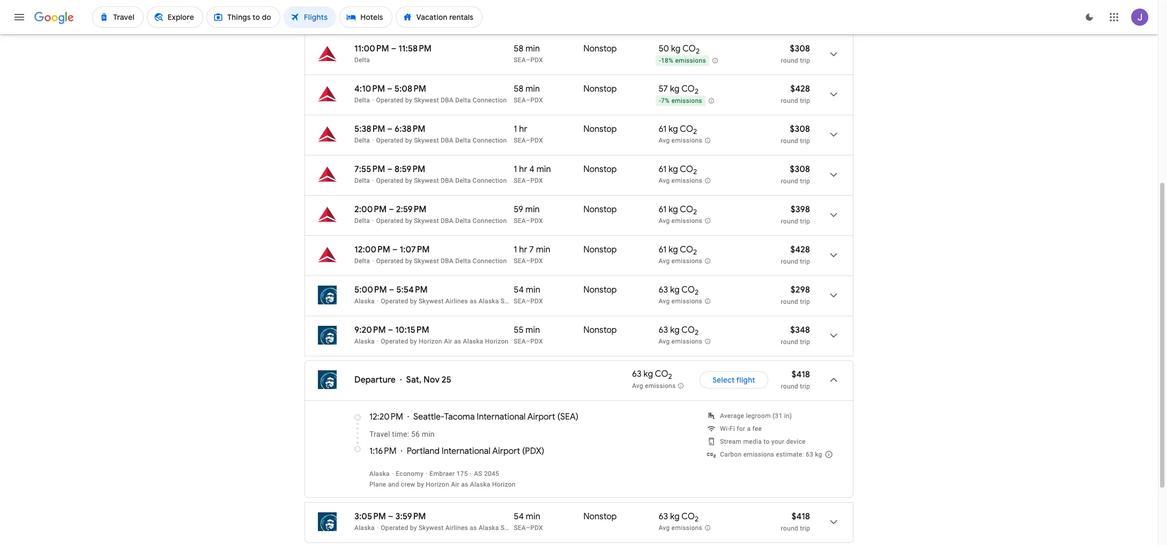 Task type: describe. For each thing, give the bounding box(es) containing it.
total duration 58 min. element for 50
[[514, 43, 583, 56]]

1 horizontal spatial )
[[576, 412, 578, 422]]

nonstop flight. element for 2:59 pm
[[583, 204, 617, 217]]

– inside 11:00 pm – 11:58 pm delta
[[391, 43, 396, 54]]

kg for 2:00 pm – 2:59 pm
[[669, 204, 678, 215]]

9:20 pm
[[354, 325, 386, 336]]

operated by skywest airlines as alaska skywest for 3:59 pm
[[381, 524, 526, 532]]

418 US dollars text field
[[792, 369, 810, 380]]

operated down leaves seattle-tacoma international airport at 2:00 pm on saturday, november 25 and arrives at portland international airport at 2:59 pm on saturday, november 25. element
[[376, 217, 404, 225]]

plane and crew by horizon air as alaska horizon
[[369, 481, 516, 488]]

$298
[[791, 285, 810, 295]]

1 vertical spatial )
[[541, 446, 544, 457]]

dba for 2:59 pm
[[441, 217, 454, 225]]

-7% emissions
[[659, 97, 702, 105]]

sat, nov 25
[[406, 375, 451, 385]]

0 horizontal spatial airport
[[492, 446, 520, 457]]

2 inside '50 kg co 2'
[[696, 47, 700, 56]]

$418 for 418 us dollars text box
[[792, 369, 810, 380]]

Arrival time: 10:15 PM. text field
[[395, 325, 429, 336]]

horizon left 55 min sea – pdx
[[485, 338, 509, 345]]

kg for 5:38 pm – 6:38 pm
[[669, 124, 678, 135]]

61 for 59 min
[[659, 204, 666, 215]]

kg for 12:00 pm – 1:07 pm
[[669, 244, 678, 255]]

by down arrival time: 1:07 pm. text field
[[405, 257, 412, 265]]

wi-fi for a fee
[[720, 425, 762, 433]]

leaves seattle-tacoma international airport at 3:05 pm on saturday, november 25 and arrives at portland international airport at 3:59 pm on saturday, november 25. element
[[354, 511, 426, 522]]

tacoma
[[444, 412, 475, 422]]

select
[[712, 375, 735, 385]]

(31
[[773, 412, 782, 420]]

6:38 pm
[[395, 124, 425, 135]]

2 for 2:00 pm – 2:59 pm
[[693, 208, 697, 217]]

operated down 12:00 pm – 1:07 pm
[[376, 257, 404, 265]]

operated down leaves seattle-tacoma international airport at 7:55 pm on saturday, november 25 and arrives at portland international airport at 8:59 pm on saturday, november 25. element
[[376, 177, 404, 184]]

Departure time: 3:05 PM. text field
[[354, 511, 386, 522]]

by right 'crew'
[[417, 481, 424, 488]]

1 hr sea – pdx
[[514, 124, 543, 144]]

leaves seattle-tacoma international airport at 4:10 pm on saturday, november 25 and arrives at portland international airport at 5:08 pm on saturday, november 25. element
[[354, 84, 426, 94]]

trip for 2:00 pm – 2:59 pm
[[800, 218, 810, 225]]

change appearance image
[[1077, 4, 1102, 30]]

sea for 6:38 pm
[[514, 137, 526, 144]]

1 vertical spatial  image
[[426, 470, 427, 478]]

kg inside '50 kg co 2'
[[671, 43, 681, 54]]

flight details. leaves seattle-tacoma international airport at 4:10 pm on saturday, november 25 and arrives at portland international airport at 5:08 pm on saturday, november 25. image
[[821, 81, 847, 107]]

– inside 1 hr 4 min sea – pdx
[[526, 177, 530, 184]]

operated by skywest dba delta connection for 2:00 pm – 2:59 pm
[[376, 217, 507, 225]]

308 US dollars text field
[[790, 164, 810, 175]]

3:05 pm
[[354, 511, 386, 522]]

4:10 pm
[[354, 84, 385, 94]]

308 US dollars text field
[[790, 124, 810, 135]]

58 for 5:08 pm
[[514, 84, 523, 94]]

flight details. leaves seattle-tacoma international airport at 12:00 pm on saturday, november 25 and arrives at portland international airport at 1:07 pm on saturday, november 25. image
[[821, 242, 847, 268]]

– inside the 59 min sea – pdx
[[526, 217, 530, 225]]

round for 3:59 pm
[[781, 525, 798, 532]]

Arrival time: 6:38 PM. text field
[[395, 124, 425, 135]]

54 min sea – pdx for 3:59 pm
[[514, 511, 543, 532]]

Departure time: 12:20 PM. text field
[[369, 412, 403, 422]]

min for 2:59 pm
[[525, 204, 540, 215]]

Arrival time: 4:55 PM. text field
[[397, 3, 428, 14]]

2 for 5:38 pm – 6:38 pm
[[693, 127, 697, 136]]

$308 round trip for 58 min
[[781, 43, 810, 64]]

Departure time: 5:00 PM. text field
[[354, 285, 387, 295]]

hr for 4
[[519, 164, 527, 175]]

 image for 10:15 pm
[[377, 338, 379, 345]]

$398 round trip
[[781, 204, 810, 225]]

travel
[[369, 430, 390, 439]]

average legroom (31 in)
[[720, 412, 792, 420]]

nonstop flight. element for 8:59 pm
[[583, 164, 617, 176]]

flight details. leaves seattle-tacoma international airport at 5:38 pm on saturday, november 25 and arrives at portland international airport at 6:38 pm on saturday, november 25. image
[[821, 122, 847, 147]]

leaves seattle-tacoma international airport at 7:55 pm on saturday, november 25 and arrives at portland international airport at 8:59 pm on saturday, november 25. element
[[354, 164, 425, 175]]

operated by horizon air as alaska horizon
[[381, 338, 509, 345]]

flight
[[736, 375, 755, 385]]

co for 3:05 pm – 3:59 pm
[[681, 511, 695, 522]]

Departure time: 12:00 PM. text field
[[354, 244, 390, 255]]

Arrival time: 5:08 PM. text field
[[394, 84, 426, 94]]

trip for 5:00 pm – 5:54 pm
[[800, 298, 810, 306]]

pdx inside 1 hr 4 min sea – pdx
[[530, 177, 543, 184]]

nonstop for 10:15 pm
[[583, 325, 617, 336]]

min for 5:54 pm
[[526, 285, 540, 295]]

1 hr 4 min sea – pdx
[[514, 164, 551, 184]]

1:07 pm
[[400, 244, 430, 255]]

carbon emissions estimate: 63 kilograms element
[[720, 451, 822, 458]]

dba for 5:08 pm
[[441, 97, 454, 104]]

delta inside 11:00 pm – 11:58 pm delta
[[354, 56, 370, 64]]

portland international airport ( pdx )
[[407, 446, 544, 457]]

$348 round trip
[[781, 325, 810, 346]]

61 for 1 hr 4 min
[[659, 164, 666, 175]]

7
[[529, 244, 534, 255]]

61 for 1 hr 7 min
[[659, 244, 666, 255]]

11:58 pm
[[398, 43, 432, 54]]

pdx inside the 1 hr 7 min sea – pdx
[[530, 257, 543, 265]]

1 horizontal spatial (
[[557, 412, 560, 422]]

round for 2:59 pm
[[781, 218, 798, 225]]

308 US dollars text field
[[790, 43, 810, 54]]

stream
[[720, 438, 742, 446]]

7%
[[661, 97, 670, 105]]

connection for 59 min
[[473, 217, 507, 225]]

kg for 9:20 pm – 10:15 pm
[[670, 325, 680, 336]]

co inside '50 kg co 2'
[[682, 43, 696, 54]]

-18% emissions
[[659, 57, 706, 64]]

1 horizontal spatial airport
[[527, 412, 555, 422]]

avg for 3:59 pm
[[659, 524, 670, 532]]

avg emissions for 3:59 pm
[[659, 524, 702, 532]]

58 min sea – pdx for 5:08 pm
[[514, 84, 543, 104]]

nonstop flight. element for 10:15 pm
[[583, 325, 617, 337]]

sea for 10:15 pm
[[514, 338, 526, 345]]

 image for operated by skywest airlines as alaska skywest
[[377, 298, 379, 305]]

device
[[786, 438, 806, 446]]

$348
[[790, 325, 810, 336]]

nonstop for 11:58 pm
[[583, 43, 617, 54]]

2:00 pm
[[354, 204, 387, 215]]

pdx for 5:08 pm
[[530, 97, 543, 104]]

skywest for 5:54 pm
[[501, 298, 526, 305]]

2 for 7:55 pm – 8:59 pm
[[693, 167, 697, 176]]

airlines for 3:05 pm – 3:59 pm
[[445, 524, 468, 532]]

50
[[659, 43, 669, 54]]

56
[[411, 430, 420, 439]]

1 for 1 hr
[[514, 124, 517, 135]]

18%
[[661, 57, 673, 64]]

5:00 pm
[[354, 285, 387, 295]]

operated down the 9:20 pm – 10:15 pm
[[381, 338, 408, 345]]

operated by skywest dba delta connection for 12:00 pm – 1:07 pm
[[376, 257, 507, 265]]

25
[[442, 375, 451, 385]]

by down arrival time: 5:08 pm. text field
[[405, 97, 412, 104]]

sat,
[[406, 375, 422, 385]]

sea for 3:59 pm
[[514, 524, 526, 532]]

total duration 59 min. element
[[514, 204, 583, 217]]

pdx for 11:58 pm
[[530, 56, 543, 64]]

$398
[[791, 204, 810, 215]]

select flight
[[712, 375, 755, 385]]

leaves seattle-tacoma international airport at 4:00 pm on saturday, november 25 and arrives at portland international airport at 4:55 pm on saturday, november 25. element
[[354, 3, 428, 14]]

nonstop flight. element for 3:59 pm
[[583, 511, 617, 524]]

61 kg co 2 for 59 min
[[659, 204, 697, 217]]

2 for 12:00 pm – 1:07 pm
[[693, 248, 697, 257]]

$428 round trip for 57
[[781, 84, 810, 105]]

total duration 54 min. element for 5:54 pm
[[514, 285, 583, 297]]

total duration 58 min. element for 57
[[514, 84, 583, 96]]

min inside 1 hr 4 min sea – pdx
[[537, 164, 551, 175]]

4
[[529, 164, 534, 175]]

dba for 6:38 pm
[[441, 137, 454, 144]]

nonstop for 5:08 pm
[[583, 84, 617, 94]]

Arrival time: 5:54 PM. text field
[[396, 285, 428, 295]]

estimate:
[[776, 451, 804, 458]]

11:00 pm
[[354, 43, 389, 54]]

leaves seattle-tacoma international airport at 5:38 pm on saturday, november 25 and arrives at portland international airport at 6:38 pm on saturday, november 25. element
[[354, 124, 425, 135]]

leaves seattle-tacoma international airport at 12:00 pm on saturday, november 25 and arrives at portland international airport at 1:07 pm on saturday, november 25. element
[[354, 244, 430, 255]]

operated by skywest airlines as alaska skywest for 5:54 pm
[[381, 298, 526, 305]]

dba for 1:07 pm
[[441, 257, 454, 265]]

pdx for 3:59 pm
[[530, 524, 543, 532]]

11:00 pm – 11:58 pm delta
[[354, 43, 432, 64]]

59
[[514, 204, 523, 215]]

plane
[[369, 481, 386, 488]]

$308 for 1 hr 4 min
[[790, 164, 810, 175]]

carbon
[[720, 451, 742, 458]]

by down 10:15 pm
[[410, 338, 417, 345]]

avg for 5:54 pm
[[659, 298, 670, 305]]

and
[[388, 481, 399, 488]]

12:20 pm
[[369, 412, 403, 422]]

to
[[764, 438, 770, 446]]

2:00 pm – 2:59 pm
[[354, 204, 427, 215]]

12:00 pm
[[354, 244, 390, 255]]

round for 5:54 pm
[[781, 298, 798, 306]]

flight details. leaves seattle-tacoma international airport at 5:00 pm on saturday, november 25 and arrives at portland international airport at 5:54 pm on saturday, november 25. image
[[821, 283, 847, 308]]

Departure time: 11:00 PM. text field
[[354, 43, 389, 54]]

sea for 2:59 pm
[[514, 217, 526, 225]]

connection for 58 min
[[473, 97, 507, 104]]

skywest for 2:59 pm
[[414, 217, 439, 225]]

0 horizontal spatial (
[[522, 446, 525, 457]]

seattle-
[[413, 412, 444, 422]]

flight details. leaves seattle-tacoma international airport at 11:00 pm on saturday, november 25 and arrives at portland international airport at 11:58 pm on saturday, november 25. image
[[821, 41, 847, 67]]

embraer
[[430, 470, 455, 478]]

Departure time: 4:10 PM. text field
[[354, 84, 385, 94]]

$418 for $418 text box at the right of the page
[[792, 511, 810, 522]]

nonstop for 1:07 pm
[[583, 244, 617, 255]]

by down arrival time: 2:59 pm. text box at the left of the page
[[405, 217, 412, 225]]

3:05 pm – 3:59 pm
[[354, 511, 426, 522]]

Departure time: 5:38 PM. text field
[[354, 124, 385, 135]]

skywest down 5:54 pm text field in the left of the page
[[419, 298, 444, 305]]

0 vertical spatial international
[[477, 412, 526, 422]]

61 kg co 2 for 1 hr
[[659, 124, 697, 136]]

economy
[[396, 470, 423, 478]]

12:00 pm – 1:07 pm
[[354, 244, 430, 255]]

55
[[514, 325, 524, 336]]

legroom
[[746, 412, 771, 420]]

as for 5:54 pm
[[470, 298, 477, 305]]

embraer 175
[[430, 470, 468, 478]]

avg emissions for 8:59 pm
[[659, 177, 702, 185]]

min for 3:59 pm
[[526, 511, 540, 522]]

a
[[747, 425, 751, 433]]



Task type: locate. For each thing, give the bounding box(es) containing it.
1 $428 from the top
[[790, 84, 810, 94]]

–
[[389, 3, 395, 14], [391, 43, 396, 54], [526, 56, 530, 64], [387, 84, 392, 94], [526, 97, 530, 104], [387, 124, 393, 135], [526, 137, 530, 144], [387, 164, 393, 175], [526, 177, 530, 184], [389, 204, 394, 215], [526, 217, 530, 225], [392, 244, 398, 255], [526, 257, 530, 265], [389, 285, 394, 295], [526, 298, 530, 305], [388, 325, 393, 336], [526, 338, 530, 345], [388, 511, 393, 522], [526, 524, 530, 532]]

total duration 55 min. element
[[514, 325, 583, 337]]

2 operated by skywest airlines as alaska skywest from the top
[[381, 524, 526, 532]]

5 dba from the top
[[441, 257, 454, 265]]

8 trip from the top
[[800, 338, 810, 346]]

1 nonstop from the top
[[583, 43, 617, 54]]

2 inside "57 kg co 2"
[[695, 87, 699, 96]]

co for 5:38 pm – 6:38 pm
[[680, 124, 693, 135]]

6 nonstop from the top
[[583, 244, 617, 255]]

428 us dollars text field for 61
[[790, 244, 810, 255]]

min
[[525, 43, 540, 54], [525, 84, 540, 94], [537, 164, 551, 175], [525, 204, 540, 215], [536, 244, 550, 255], [526, 285, 540, 295], [526, 325, 540, 336], [422, 430, 435, 439], [526, 511, 540, 522]]

2 nonstop flight. element from the top
[[583, 84, 617, 96]]

co for 4:10 pm – 5:08 pm
[[681, 84, 695, 94]]

0 vertical spatial skywest
[[501, 298, 526, 305]]

348 US dollars text field
[[790, 325, 810, 336]]

0 vertical spatial $418
[[792, 369, 810, 380]]

0 vertical spatial $428 round trip
[[781, 84, 810, 105]]

seattle-tacoma international airport ( sea )
[[413, 412, 578, 422]]

as 2045
[[474, 470, 499, 478]]

by down arrival time: 8:59 pm. text field at the left of page
[[405, 177, 412, 184]]

$308
[[790, 43, 810, 54], [790, 124, 810, 135], [790, 164, 810, 175]]

airlines for 5:00 pm – 5:54 pm
[[445, 298, 468, 305]]

7 nonstop flight. element from the top
[[583, 285, 617, 297]]

$308 round trip up 308 us dollars text box
[[781, 124, 810, 145]]

skywest down arrival time: 5:08 pm. text field
[[414, 97, 439, 104]]

your
[[771, 438, 784, 446]]

1 vertical spatial 58 min sea – pdx
[[514, 84, 543, 104]]

flight details. leaves seattle-tacoma international airport at 3:05 pm on saturday, november 25 and arrives at portland international airport at 3:59 pm on saturday, november 25. image
[[821, 509, 847, 535]]

nonstop for 3:59 pm
[[583, 511, 617, 522]]

co
[[682, 43, 696, 54], [681, 84, 695, 94], [680, 124, 693, 135], [680, 164, 693, 175], [680, 204, 693, 215], [680, 244, 693, 255], [681, 285, 695, 295], [681, 325, 695, 336], [655, 369, 668, 380], [681, 511, 695, 522]]

0 vertical spatial 58
[[514, 43, 523, 54]]

round inside "$348 round trip"
[[781, 338, 798, 346]]

 image down the "9:20 pm" text box
[[377, 338, 379, 345]]

nonstop flight. element
[[583, 43, 617, 56], [583, 84, 617, 96], [583, 124, 617, 136], [583, 164, 617, 176], [583, 204, 617, 217], [583, 244, 617, 257], [583, 285, 617, 297], [583, 325, 617, 337], [583, 511, 617, 524]]

skywest down 3:59 pm 'text field'
[[419, 524, 444, 532]]

nonstop flight. element for 5:08 pm
[[583, 84, 617, 96]]

Arrival time: 1:16 PM. text field
[[369, 446, 397, 457]]

57 kg co 2
[[659, 84, 699, 96]]

min for 5:08 pm
[[525, 84, 540, 94]]

Departure time: 4:00 PM. text field
[[354, 3, 387, 14]]

0 vertical spatial operated by skywest airlines as alaska skywest
[[381, 298, 526, 305]]

7 round from the top
[[781, 298, 798, 306]]

hr for sea
[[519, 124, 527, 135]]

horizon
[[419, 338, 442, 345], [485, 338, 509, 345], [426, 481, 449, 488], [492, 481, 516, 488]]

10:15 pm
[[395, 325, 429, 336]]

$428 left flight details. leaves seattle-tacoma international airport at 12:00 pm on saturday, november 25 and arrives at portland international airport at 1:07 pm on saturday, november 25. image
[[790, 244, 810, 255]]

total duration 58 min. element
[[514, 43, 583, 56], [514, 84, 583, 96]]

1 up 1 hr 4 min sea – pdx
[[514, 124, 517, 135]]

3 dba from the top
[[441, 177, 454, 184]]

round inside the $298 round trip
[[781, 298, 798, 306]]

398 US dollars text field
[[791, 204, 810, 215]]

10 round from the top
[[781, 525, 798, 532]]

4 trip from the top
[[800, 177, 810, 185]]

59 min sea – pdx
[[514, 204, 543, 225]]

4 nonstop flight. element from the top
[[583, 164, 617, 176]]

1 vertical spatial $308
[[790, 124, 810, 135]]

round for 1:07 pm
[[781, 258, 798, 265]]

as
[[470, 298, 477, 305], [454, 338, 461, 345], [461, 481, 468, 488], [470, 524, 477, 532]]

2 hr from the top
[[519, 164, 527, 175]]

1 61 from the top
[[659, 124, 666, 135]]

flight details. leaves seattle-tacoma international airport at 2:00 pm on saturday, november 25 and arrives at portland international airport at 2:59 pm on saturday, november 25. image
[[821, 202, 847, 228]]

min for 11:58 pm
[[525, 43, 540, 54]]

pdx inside the 59 min sea – pdx
[[530, 217, 543, 225]]

54
[[514, 285, 524, 295], [514, 511, 524, 522]]

1 left 7
[[514, 244, 517, 255]]

428 us dollars text field left the flight details. leaves seattle-tacoma international airport at 4:10 pm on saturday, november 25 and arrives at portland international airport at 5:08 pm on saturday, november 25. "icon"
[[790, 84, 810, 94]]

3 nonstop from the top
[[583, 124, 617, 135]]

pdx inside 55 min sea – pdx
[[530, 338, 543, 345]]

air
[[444, 338, 452, 345], [451, 481, 459, 488]]

3 operated by skywest dba delta connection from the top
[[376, 177, 507, 184]]

in)
[[784, 412, 792, 420]]

7 nonstop from the top
[[583, 285, 617, 295]]

1 58 from the top
[[514, 43, 523, 54]]

sea inside 1 hr 4 min sea – pdx
[[514, 177, 526, 184]]

Arrival time: 8:59 PM. text field
[[395, 164, 425, 175]]

63 for $348
[[659, 325, 668, 336]]

1 vertical spatial skywest
[[501, 524, 526, 532]]

alaska inside 4:00 pm – 4:55 pm alaska
[[354, 16, 375, 24]]

skywest
[[414, 97, 439, 104], [414, 137, 439, 144], [414, 177, 439, 184], [414, 217, 439, 225], [414, 257, 439, 265], [419, 298, 444, 305], [419, 524, 444, 532]]

7 trip from the top
[[800, 298, 810, 306]]

nov
[[424, 375, 440, 385]]

fee
[[752, 425, 762, 433]]

2 $308 round trip from the top
[[781, 124, 810, 145]]

1 vertical spatial (
[[522, 446, 525, 457]]

1 trip from the top
[[800, 57, 810, 64]]

63 for $418
[[659, 511, 668, 522]]

57
[[659, 84, 668, 94]]

6 nonstop flight. element from the top
[[583, 244, 617, 257]]

min for 10:15 pm
[[526, 325, 540, 336]]

3 hr from the top
[[519, 244, 527, 255]]

horizon down 2045
[[492, 481, 516, 488]]

5 round from the top
[[781, 218, 798, 225]]

1 vertical spatial hr
[[519, 164, 527, 175]]

operated by skywest dba delta connection for 7:55 pm – 8:59 pm
[[376, 177, 507, 184]]

by down 3:59 pm 'text field'
[[410, 524, 417, 532]]

2 dba from the top
[[441, 137, 454, 144]]

4 operated by skywest dba delta connection from the top
[[376, 217, 507, 225]]

$418 round trip left the flight details. leaves seattle-tacoma international airport at 3:05 pm on saturday, november 25 and arrives at portland international airport at 3:59 pm on saturday, november 25. icon
[[781, 511, 810, 532]]

1 left the 4
[[514, 164, 517, 175]]

airlines up 'operated by horizon air as alaska horizon'
[[445, 298, 468, 305]]

leaves seattle-tacoma international airport at 5:00 pm on saturday, november 25 and arrives at portland international airport at 5:54 pm on saturday, november 25. element
[[354, 285, 428, 295]]

 image down 5:00 pm
[[377, 298, 379, 305]]

round up $308 text box
[[781, 97, 798, 105]]

0 vertical spatial $418 round trip
[[781, 369, 810, 390]]

skywest down arrival time: 2:59 pm. text box at the left of the page
[[414, 217, 439, 225]]

hr up 1 hr 4 min sea – pdx
[[519, 124, 527, 135]]

pdx inside 1 hr sea – pdx
[[530, 137, 543, 144]]

operated by skywest dba delta connection down arrival time: 2:59 pm. text box at the left of the page
[[376, 217, 507, 225]]

$418 down "$348 round trip"
[[792, 369, 810, 380]]

3 round from the top
[[781, 137, 798, 145]]

min inside the 59 min sea – pdx
[[525, 204, 540, 215]]

1 vertical spatial -
[[659, 97, 661, 105]]

Arrival time: 3:59 PM. text field
[[395, 511, 426, 522]]

1 operated by skywest dba delta connection from the top
[[376, 97, 507, 104]]

1 nonstop flight. element from the top
[[583, 43, 617, 56]]

– inside the 1 hr 7 min sea – pdx
[[526, 257, 530, 265]]

horizon down 10:15 pm text box
[[419, 338, 442, 345]]

4 dba from the top
[[441, 217, 454, 225]]

0 vertical spatial total duration 58 min. element
[[514, 43, 583, 56]]

co for 2:00 pm – 2:59 pm
[[680, 204, 693, 215]]

emissions
[[675, 57, 706, 64], [671, 97, 702, 105], [672, 137, 702, 144], [672, 177, 702, 185], [672, 217, 702, 225], [672, 257, 702, 265], [672, 298, 702, 305], [672, 338, 702, 345], [645, 382, 676, 390], [743, 451, 774, 458], [672, 524, 702, 532]]

departure
[[354, 375, 396, 385]]

operated by skywest airlines as alaska skywest up 'operated by horizon air as alaska horizon'
[[381, 298, 526, 305]]

2 $428 from the top
[[790, 244, 810, 255]]

operated by skywest dba delta connection down 6:38 pm
[[376, 137, 507, 144]]

kg for 4:10 pm – 5:08 pm
[[670, 84, 679, 94]]

$418 left the flight details. leaves seattle-tacoma international airport at 3:05 pm on saturday, november 25 and arrives at portland international airport at 3:59 pm on saturday, november 25. icon
[[792, 511, 810, 522]]

1:16 pm
[[369, 446, 397, 457]]

media
[[743, 438, 762, 446]]

1 vertical spatial $308 round trip
[[781, 124, 810, 145]]

sea for 5:08 pm
[[514, 97, 526, 104]]

total duration 1 hr 4 min. element
[[514, 164, 583, 176]]

5 nonstop flight. element from the top
[[583, 204, 617, 217]]

4 round from the top
[[781, 177, 798, 185]]

2 $418 round trip from the top
[[781, 511, 810, 532]]

5:38 pm
[[354, 124, 385, 135]]

skywest down arrival time: 1:07 pm. text field
[[414, 257, 439, 265]]

1 horizontal spatial  image
[[392, 470, 394, 478]]

$308 left flight details. leaves seattle-tacoma international airport at 11:00 pm on saturday, november 25 and arrives at portland international airport at 11:58 pm on saturday, november 25. image
[[790, 43, 810, 54]]

flight details. leaves seattle-tacoma international airport at 7:55 pm on saturday, november 25 and arrives at portland international airport at 8:59 pm on saturday, november 25. image
[[821, 162, 847, 188]]

1 vertical spatial 1
[[514, 164, 517, 175]]

3 $308 from the top
[[790, 164, 810, 175]]

2 for 5:00 pm – 5:54 pm
[[695, 288, 699, 297]]

 image for economy
[[392, 470, 394, 478]]

2 $418 from the top
[[792, 511, 810, 522]]

hr for 7
[[519, 244, 527, 255]]

round down $348
[[781, 338, 798, 346]]

connection for 1 hr
[[473, 137, 507, 144]]

61 kg co 2 for 1 hr 7 min
[[659, 244, 697, 257]]

leaves seattle-tacoma international airport at 9:20 pm on saturday, november 25 and arrives at portland international airport at 10:15 pm on saturday, november 25. element
[[354, 325, 429, 336]]

4:00 pm – 4:55 pm alaska
[[354, 3, 428, 24]]

2045
[[484, 470, 499, 478]]

avg for 6:38 pm
[[659, 137, 670, 144]]

2 nonstop from the top
[[583, 84, 617, 94]]

$418 round trip
[[781, 369, 810, 390], [781, 511, 810, 532]]

0 vertical spatial hr
[[519, 124, 527, 135]]

2 $308 from the top
[[790, 124, 810, 135]]

8:59 pm
[[395, 164, 425, 175]]

operated down leaves seattle-tacoma international airport at 5:38 pm on saturday, november 25 and arrives at portland international airport at 6:38 pm on saturday, november 25. element in the top left of the page
[[376, 137, 404, 144]]

1 vertical spatial $418
[[792, 511, 810, 522]]

1 vertical spatial total duration 58 min. element
[[514, 84, 583, 96]]

2 vertical spatial 1
[[514, 244, 517, 255]]

hr inside 1 hr 4 min sea – pdx
[[519, 164, 527, 175]]

5 trip from the top
[[800, 218, 810, 225]]

round for 6:38 pm
[[781, 137, 798, 145]]

trip up $308 text box
[[800, 97, 810, 105]]

1 58 min sea – pdx from the top
[[514, 43, 543, 64]]

3:59 pm
[[395, 511, 426, 522]]

$428 round trip
[[781, 84, 810, 105], [781, 244, 810, 265]]

0 vertical spatial 428 us dollars text field
[[790, 84, 810, 94]]

nonstop for 8:59 pm
[[583, 164, 617, 175]]

kg for 7:55 pm – 8:59 pm
[[669, 164, 678, 175]]

1 vertical spatial 58
[[514, 84, 523, 94]]

9 trip from the top
[[800, 383, 810, 390]]

1 inside 1 hr 4 min sea – pdx
[[514, 164, 517, 175]]

0 vertical spatial $308
[[790, 43, 810, 54]]

1 hr 7 min sea – pdx
[[514, 244, 550, 265]]

trip for 12:00 pm – 1:07 pm
[[800, 258, 810, 265]]

9 round from the top
[[781, 383, 798, 390]]

2 58 min sea – pdx from the top
[[514, 84, 543, 104]]

skywest down 8:59 pm
[[414, 177, 439, 184]]

round down 418 us dollars text box
[[781, 383, 798, 390]]

428 us dollars text field for 57
[[790, 84, 810, 94]]

2 trip from the top
[[800, 97, 810, 105]]

$418 round trip for $418 text box at the right of the page
[[781, 511, 810, 532]]

0 vertical spatial airlines
[[445, 298, 468, 305]]

stream media to your device
[[720, 438, 806, 446]]

international up 175
[[442, 446, 491, 457]]

air up 25
[[444, 338, 452, 345]]

hr left 7
[[519, 244, 527, 255]]

1 total duration 58 min. element from the top
[[514, 43, 583, 56]]

1 $418 from the top
[[792, 369, 810, 380]]

1 vertical spatial total duration 54 min. element
[[514, 511, 583, 524]]

trip down $298
[[800, 298, 810, 306]]

operated down 'leaves seattle-tacoma international airport at 4:10 pm on saturday, november 25 and arrives at portland international airport at 5:08 pm on saturday, november 25.' element
[[376, 97, 404, 104]]

5 nonstop from the top
[[583, 204, 617, 215]]

for
[[737, 425, 745, 433]]

avg emissions for 1:07 pm
[[659, 257, 702, 265]]

kg inside "57 kg co 2"
[[670, 84, 679, 94]]

skywest for 5:08 pm
[[414, 97, 439, 104]]

trip for 9:20 pm – 10:15 pm
[[800, 338, 810, 346]]

delta
[[354, 56, 370, 64], [354, 97, 370, 104], [455, 97, 471, 104], [354, 137, 370, 144], [455, 137, 471, 144], [354, 177, 370, 184], [455, 177, 471, 184], [354, 217, 370, 225], [455, 217, 471, 225], [354, 257, 370, 265], [455, 257, 471, 265]]

 image
[[377, 298, 379, 305], [392, 470, 394, 478], [470, 470, 472, 478]]

trip down $348
[[800, 338, 810, 346]]

54 min sea – pdx for 5:54 pm
[[514, 285, 543, 305]]

2 $428 round trip from the top
[[781, 244, 810, 265]]

flight details. leaves seattle-tacoma international airport at 9:20 pm on saturday, november 25 and arrives at portland international airport at 10:15 pm on saturday, november 25. image
[[821, 323, 847, 348]]

- down 57
[[659, 97, 661, 105]]

sea inside the 1 hr 7 min sea – pdx
[[514, 257, 526, 265]]

2 vertical spatial $308 round trip
[[781, 164, 810, 185]]

0 vertical spatial )
[[576, 412, 578, 422]]

 image left embraer
[[426, 470, 427, 478]]

– inside 55 min sea – pdx
[[526, 338, 530, 345]]

operated by skywest airlines as alaska skywest
[[381, 298, 526, 305], [381, 524, 526, 532]]

4 61 kg co 2 from the top
[[659, 244, 697, 257]]

2 54 min sea – pdx from the top
[[514, 511, 543, 532]]

skywest for 6:38 pm
[[414, 137, 439, 144]]

$308 left flight details. leaves seattle-tacoma international airport at 5:38 pm on saturday, november 25 and arrives at portland international airport at 6:38 pm on saturday, november 25. icon
[[790, 124, 810, 135]]

round down $298
[[781, 298, 798, 306]]

2 58 from the top
[[514, 84, 523, 94]]

2 skywest from the top
[[501, 524, 526, 532]]

trip inside the $298 round trip
[[800, 298, 810, 306]]

$428 left the flight details. leaves seattle-tacoma international airport at 4:10 pm on saturday, november 25 and arrives at portland international airport at 5:08 pm on saturday, november 25. "icon"
[[790, 84, 810, 94]]

1 vertical spatial international
[[442, 446, 491, 457]]

pdx for 10:15 pm
[[530, 338, 543, 345]]

operated down 5:00 pm – 5:54 pm
[[381, 298, 408, 305]]

 image
[[377, 338, 379, 345], [426, 470, 427, 478], [377, 524, 379, 532]]

hr
[[519, 124, 527, 135], [519, 164, 527, 175], [519, 244, 527, 255]]

sea inside 55 min sea – pdx
[[514, 338, 526, 345]]

1 round from the top
[[781, 57, 798, 64]]

crew
[[401, 481, 415, 488]]

63 kg co 2 for $418
[[659, 511, 699, 524]]

avg for 1:07 pm
[[659, 257, 670, 265]]

$428 round trip up $298
[[781, 244, 810, 265]]

min inside the 1 hr 7 min sea – pdx
[[536, 244, 550, 255]]

operated by skywest dba delta connection for 5:38 pm – 6:38 pm
[[376, 137, 507, 144]]

3 $308 round trip from the top
[[781, 164, 810, 185]]

portland
[[407, 446, 440, 457]]

1 1 from the top
[[514, 124, 517, 135]]

58
[[514, 43, 523, 54], [514, 84, 523, 94]]

1 vertical spatial airlines
[[445, 524, 468, 532]]

1 airlines from the top
[[445, 298, 468, 305]]

1 for 1 hr 4 min
[[514, 164, 517, 175]]

58 min sea – pdx for 11:58 pm
[[514, 43, 543, 64]]

$308 round trip for 1 hr
[[781, 124, 810, 145]]

0 horizontal spatial  image
[[377, 298, 379, 305]]

50 kg co 2
[[659, 43, 700, 56]]

connection
[[473, 97, 507, 104], [473, 137, 507, 144], [473, 177, 507, 184], [473, 217, 507, 225], [473, 257, 507, 265]]

Arrival time: 1:07 PM. text field
[[400, 244, 430, 255]]

8 nonstop flight. element from the top
[[583, 325, 617, 337]]

average
[[720, 412, 744, 420]]

7:55 pm
[[354, 164, 385, 175]]

$308 round trip for 1 hr 4 min
[[781, 164, 810, 185]]

2 for 3:05 pm – 3:59 pm
[[695, 515, 699, 524]]

nonstop for 5:54 pm
[[583, 285, 617, 295]]

0 vertical spatial  image
[[377, 338, 379, 345]]

$428 for 57
[[790, 84, 810, 94]]

1 vertical spatial $428 round trip
[[781, 244, 810, 265]]

$308 for 58 min
[[790, 43, 810, 54]]

1 vertical spatial 54 min sea – pdx
[[514, 511, 543, 532]]

428 US dollars text field
[[790, 84, 810, 94], [790, 244, 810, 255]]

nonstop flight. element for 11:58 pm
[[583, 43, 617, 56]]

hr inside the 1 hr 7 min sea – pdx
[[519, 244, 527, 255]]

co for 7:55 pm – 8:59 pm
[[680, 164, 693, 175]]

sea for 11:58 pm
[[514, 56, 526, 64]]

4:10 pm – 5:08 pm
[[354, 84, 426, 94]]

2 total duration 54 min. element from the top
[[514, 511, 583, 524]]

trip down 418 us dollars text box
[[800, 383, 810, 390]]

pdx for 6:38 pm
[[530, 137, 543, 144]]

trip down $418 text box at the right of the page
[[800, 525, 810, 532]]

0 vertical spatial $428
[[790, 84, 810, 94]]

428 us dollars text field left flight details. leaves seattle-tacoma international airport at 12:00 pm on saturday, november 25 and arrives at portland international airport at 1:07 pm on saturday, november 25. image
[[790, 244, 810, 255]]

1 inside the 1 hr 7 min sea – pdx
[[514, 244, 517, 255]]

1 54 min sea – pdx from the top
[[514, 285, 543, 305]]

operated by skywest dba delta connection down arrival time: 1:07 pm. text field
[[376, 257, 507, 265]]

0 vertical spatial -
[[659, 57, 661, 64]]

Departure time: 2:00 PM. text field
[[354, 204, 387, 215]]

skywest for 8:59 pm
[[414, 177, 439, 184]]

hr left the 4
[[519, 164, 527, 175]]

0 vertical spatial airport
[[527, 412, 555, 422]]

skywest down 6:38 pm
[[414, 137, 439, 144]]

- for 50
[[659, 57, 661, 64]]

1 vertical spatial $428
[[790, 244, 810, 255]]

dba
[[441, 97, 454, 104], [441, 137, 454, 144], [441, 177, 454, 184], [441, 217, 454, 225], [441, 257, 454, 265]]

298 US dollars text field
[[791, 285, 810, 295]]

co inside "57 kg co 2"
[[681, 84, 695, 94]]

operated by skywest airlines as alaska skywest down 3:59 pm
[[381, 524, 526, 532]]

0 vertical spatial 54
[[514, 285, 524, 295]]

international right tacoma
[[477, 412, 526, 422]]

4:00 pm
[[354, 3, 387, 14]]

2 1 from the top
[[514, 164, 517, 175]]

$298 round trip
[[781, 285, 810, 306]]

1 $308 from the top
[[790, 43, 810, 54]]

0 vertical spatial $308 round trip
[[781, 43, 810, 64]]

4 nonstop from the top
[[583, 164, 617, 175]]

avg emissions for 2:59 pm
[[659, 217, 702, 225]]

total duration 1 hr. element
[[514, 124, 583, 136]]

8 nonstop from the top
[[583, 325, 617, 336]]

2 operated by skywest dba delta connection from the top
[[376, 137, 507, 144]]

– inside 4:00 pm – 4:55 pm alaska
[[389, 3, 395, 14]]

air down embraer 175
[[451, 481, 459, 488]]

sea inside the 59 min sea – pdx
[[514, 217, 526, 225]]

2:59 pm
[[396, 204, 427, 215]]

 image up and at the bottom
[[392, 470, 394, 478]]

 image down 3:05 pm text box
[[377, 524, 379, 532]]

round down $308 text box
[[781, 137, 798, 145]]

avg emissions
[[659, 137, 702, 144], [659, 177, 702, 185], [659, 217, 702, 225], [659, 257, 702, 265], [659, 298, 702, 305], [659, 338, 702, 345], [632, 382, 676, 390], [659, 524, 702, 532]]

avg for 8:59 pm
[[659, 177, 670, 185]]

61 kg co 2
[[659, 124, 697, 136], [659, 164, 697, 176], [659, 204, 697, 217], [659, 244, 697, 257]]

2 connection from the top
[[473, 137, 507, 144]]

61 for 1 hr
[[659, 124, 666, 135]]

$308 left flight details. leaves seattle-tacoma international airport at 7:55 pm on saturday, november 25 and arrives at portland international airport at 8:59 pm on saturday, november 25. icon
[[790, 164, 810, 175]]

5:54 pm
[[396, 285, 428, 295]]

leaves seattle-tacoma international airport at 11:00 pm on saturday, november 25 and arrives at portland international airport at 11:58 pm on saturday, november 25. element
[[354, 43, 432, 54]]

9:20 pm – 10:15 pm
[[354, 325, 429, 336]]

nonstop flight. element for 6:38 pm
[[583, 124, 617, 136]]

0 vertical spatial 1
[[514, 124, 517, 135]]

horizon down embraer
[[426, 481, 449, 488]]

2 airlines from the top
[[445, 524, 468, 532]]

operated by skywest dba delta connection down arrival time: 5:08 pm. text field
[[376, 97, 507, 104]]

5 connection from the top
[[473, 257, 507, 265]]

2 61 kg co 2 from the top
[[659, 164, 697, 176]]

61 kg co 2 for 1 hr 4 min
[[659, 164, 697, 176]]

2 vertical spatial  image
[[377, 524, 379, 532]]

round down $418 text box at the right of the page
[[781, 525, 798, 532]]

175
[[457, 470, 468, 478]]

0 vertical spatial 58 min sea – pdx
[[514, 43, 543, 64]]

1 skywest from the top
[[501, 298, 526, 305]]

hr inside 1 hr sea – pdx
[[519, 124, 527, 135]]

skywest
[[501, 298, 526, 305], [501, 524, 526, 532]]

0 vertical spatial (
[[557, 412, 560, 422]]

1 61 kg co 2 from the top
[[659, 124, 697, 136]]

carbon emissions estimate: 63 kg
[[720, 451, 822, 458]]

1 hr from the top
[[519, 124, 527, 135]]

trip down $308 text box
[[800, 137, 810, 145]]

Departure time: 7:55 PM. text field
[[354, 164, 385, 175]]

1 $418 round trip from the top
[[781, 369, 810, 390]]

fi
[[730, 425, 735, 433]]

operated by skywest dba delta connection down 8:59 pm
[[376, 177, 507, 184]]

$418 round trip up 'in)'
[[781, 369, 810, 390]]

– inside 1 hr sea – pdx
[[526, 137, 530, 144]]

5 operated by skywest dba delta connection from the top
[[376, 257, 507, 265]]

6 trip from the top
[[800, 258, 810, 265]]

3 trip from the top
[[800, 137, 810, 145]]

sea inside 1 hr sea – pdx
[[514, 137, 526, 144]]

418 US dollars text field
[[792, 511, 810, 522]]

1 - from the top
[[659, 57, 661, 64]]

3 61 kg co 2 from the top
[[659, 204, 697, 217]]

1 428 us dollars text field from the top
[[790, 84, 810, 94]]

7:55 pm – 8:59 pm
[[354, 164, 425, 175]]

10 trip from the top
[[800, 525, 810, 532]]

1 operated by skywest airlines as alaska skywest from the top
[[381, 298, 526, 305]]

3 nonstop flight. element from the top
[[583, 124, 617, 136]]

main menu image
[[13, 11, 26, 24]]

1 $308 round trip from the top
[[781, 43, 810, 64]]

1 vertical spatial $418 round trip
[[781, 511, 810, 532]]

5:08 pm
[[394, 84, 426, 94]]

trip up $298
[[800, 258, 810, 265]]

1 inside 1 hr sea – pdx
[[514, 124, 517, 135]]

trip inside "$348 round trip"
[[800, 338, 810, 346]]

travel time: 56 min
[[369, 430, 435, 439]]

1 vertical spatial 54
[[514, 511, 524, 522]]

$308 round trip up $398
[[781, 164, 810, 185]]

2 vertical spatial $308
[[790, 164, 810, 175]]

trip for 5:38 pm – 6:38 pm
[[800, 137, 810, 145]]

operated down "leaves seattle-tacoma international airport at 3:05 pm on saturday, november 25 and arrives at portland international airport at 3:59 pm on saturday, november 25." element
[[381, 524, 408, 532]]

airlines down plane and crew by horizon air as alaska horizon
[[445, 524, 468, 532]]

2 total duration 58 min. element from the top
[[514, 84, 583, 96]]

4 connection from the top
[[473, 217, 507, 225]]

leaves seattle-tacoma international airport at 2:00 pm on saturday, november 25 and arrives at portland international airport at 2:59 pm on saturday, november 25. element
[[354, 204, 427, 215]]

round inside the $398 round trip
[[781, 218, 798, 225]]

round down 398 us dollars text field
[[781, 218, 798, 225]]

round down $308 text field
[[781, 57, 798, 64]]

0 vertical spatial total duration 54 min. element
[[514, 285, 583, 297]]

- down 50
[[659, 57, 661, 64]]

54 min sea – pdx
[[514, 285, 543, 305], [514, 511, 543, 532]]

2 vertical spatial hr
[[519, 244, 527, 255]]

dba for 8:59 pm
[[441, 177, 454, 184]]

9 nonstop flight. element from the top
[[583, 511, 617, 524]]

$428 round trip up $308 text box
[[781, 84, 810, 105]]

-
[[659, 57, 661, 64], [659, 97, 661, 105]]

nonstop flight. element for 1:07 pm
[[583, 244, 617, 257]]

avg for 2:59 pm
[[659, 217, 670, 225]]

2
[[696, 47, 700, 56], [695, 87, 699, 96], [693, 127, 697, 136], [693, 167, 697, 176], [693, 208, 697, 217], [693, 248, 697, 257], [695, 288, 699, 297], [695, 328, 699, 337], [668, 372, 672, 382], [695, 515, 699, 524]]

connection for 1 hr 7 min
[[473, 257, 507, 265]]

1 dba from the top
[[441, 97, 454, 104]]

9 nonstop from the top
[[583, 511, 617, 522]]

2 54 from the top
[[514, 511, 524, 522]]

trip down $308 text field
[[800, 57, 810, 64]]

4:55 pm
[[397, 3, 428, 14]]

3 61 from the top
[[659, 204, 666, 215]]

total duration 54 min. element
[[514, 285, 583, 297], [514, 511, 583, 524]]

round for 5:08 pm
[[781, 97, 798, 105]]

$428
[[790, 84, 810, 94], [790, 244, 810, 255]]

0 vertical spatial 54 min sea – pdx
[[514, 285, 543, 305]]

trip down 398 us dollars text field
[[800, 218, 810, 225]]

1 vertical spatial air
[[451, 481, 459, 488]]

54 for 3:59 pm
[[514, 511, 524, 522]]

8 round from the top
[[781, 338, 798, 346]]

4 61 from the top
[[659, 244, 666, 255]]

skywest for 1:07 pm
[[414, 257, 439, 265]]

2 round from the top
[[781, 97, 798, 105]]

time:
[[392, 430, 409, 439]]

1 total duration 54 min. element from the top
[[514, 285, 583, 297]]

wi-
[[720, 425, 730, 433]]

round for 10:15 pm
[[781, 338, 798, 346]]

0 horizontal spatial )
[[541, 446, 544, 457]]

2 61 from the top
[[659, 164, 666, 175]]

trip down 308 us dollars text box
[[800, 177, 810, 185]]

nonstop flight. element for 5:54 pm
[[583, 285, 617, 297]]

0 vertical spatial air
[[444, 338, 452, 345]]

by down 6:38 pm
[[405, 137, 412, 144]]

1 $428 round trip from the top
[[781, 84, 810, 105]]

1 vertical spatial airport
[[492, 446, 520, 457]]

2 horizontal spatial  image
[[470, 470, 472, 478]]

$308 round trip
[[781, 43, 810, 64], [781, 124, 810, 145], [781, 164, 810, 185]]

nonstop for 2:59 pm
[[583, 204, 617, 215]]

skywest for 3:59 pm
[[501, 524, 526, 532]]

trip inside the $398 round trip
[[800, 218, 810, 225]]

3 connection from the top
[[473, 177, 507, 184]]

as
[[474, 470, 482, 478]]

$308 for 1 hr
[[790, 124, 810, 135]]

min inside 55 min sea – pdx
[[526, 325, 540, 336]]

Arrival time: 11:58 PM. text field
[[398, 43, 432, 54]]

$308 round trip left flight details. leaves seattle-tacoma international airport at 11:00 pm on saturday, november 25 and arrives at portland international airport at 11:58 pm on saturday, november 25. image
[[781, 43, 810, 64]]

kg
[[671, 43, 681, 54], [670, 84, 679, 94], [669, 124, 678, 135], [669, 164, 678, 175], [669, 204, 678, 215], [669, 244, 678, 255], [670, 285, 680, 295], [670, 325, 680, 336], [644, 369, 653, 380], [815, 451, 822, 458], [670, 511, 680, 522]]

5:00 pm – 5:54 pm
[[354, 285, 428, 295]]

55 min sea – pdx
[[514, 325, 543, 345]]

1 54 from the top
[[514, 285, 524, 295]]

round down 308 us dollars text box
[[781, 177, 798, 185]]

 image left as
[[470, 470, 472, 478]]

sea for 5:54 pm
[[514, 298, 526, 305]]

1 vertical spatial 428 us dollars text field
[[790, 244, 810, 255]]

by down 5:54 pm text field in the left of the page
[[410, 298, 417, 305]]

1 connection from the top
[[473, 97, 507, 104]]

round up $298 text field
[[781, 258, 798, 265]]

1 vertical spatial operated by skywest airlines as alaska skywest
[[381, 524, 526, 532]]

kg for 5:00 pm – 5:54 pm
[[670, 285, 680, 295]]

Arrival time: 2:59 PM. text field
[[396, 204, 427, 215]]

Departure time: 9:20 PM. text field
[[354, 325, 386, 336]]

total duration 1 hr 7 min. element
[[514, 244, 583, 257]]

5:38 pm – 6:38 pm
[[354, 124, 425, 135]]

6 round from the top
[[781, 258, 798, 265]]

pdx
[[530, 56, 543, 64], [530, 97, 543, 104], [530, 137, 543, 144], [530, 177, 543, 184], [530, 217, 543, 225], [530, 257, 543, 265], [530, 298, 543, 305], [530, 338, 543, 345], [525, 446, 541, 457], [530, 524, 543, 532]]



Task type: vqa. For each thing, say whether or not it's contained in the screenshot.


